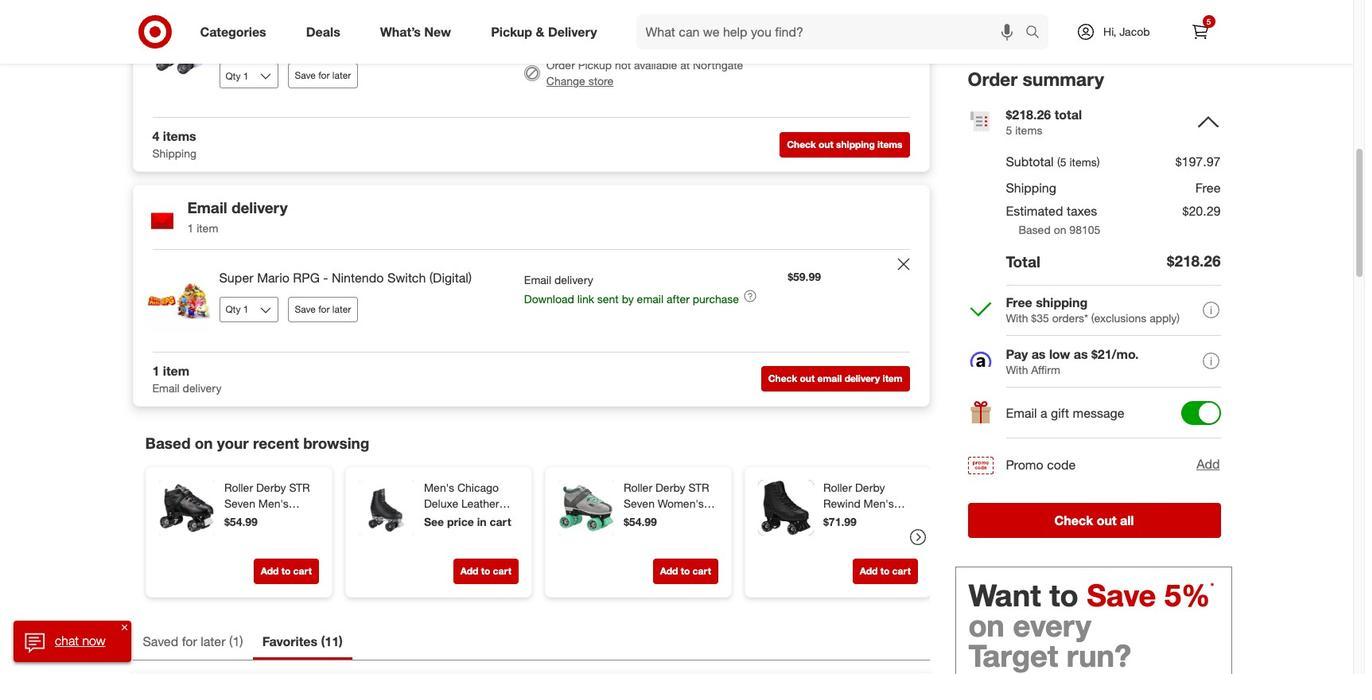 Task type: locate. For each thing, give the bounding box(es) containing it.
0 horizontal spatial on
[[195, 434, 213, 452]]

29
[[633, 35, 646, 49]]

roller
[[224, 481, 253, 494], [624, 481, 652, 494], [823, 481, 852, 494], [224, 512, 253, 526], [624, 512, 652, 526], [823, 512, 852, 526]]

0 horizontal spatial shipping
[[595, 18, 638, 31]]

on down estimated taxes
[[1054, 223, 1067, 237]]

4 items shipping
[[152, 128, 197, 160]]

0 horizontal spatial items
[[163, 128, 196, 144]]

cart for roller derby rewind men's roller skate
[[892, 565, 911, 577]]

1 with from the top
[[1007, 311, 1029, 325]]

seven inside roller derby str seven men's roller skate
[[224, 497, 255, 510]]

0 vertical spatial save for later
[[295, 69, 351, 81]]

save for later down rpg
[[295, 303, 351, 315]]

for down 'deals' link
[[319, 69, 330, 81]]

save
[[295, 69, 316, 81], [295, 303, 316, 315], [1088, 577, 1157, 613]]

2 as from the left
[[1074, 346, 1089, 362]]

shipping inside standard shipping get it by fri, dec 29
[[595, 18, 638, 31]]

1 vertical spatial later
[[333, 303, 351, 315]]

0 vertical spatial check
[[787, 138, 816, 150]]

0 horizontal spatial based
[[145, 434, 191, 452]]

out for order summary
[[1097, 512, 1117, 528]]

free
[[1196, 180, 1221, 196], [1007, 294, 1033, 310]]

pickup left & at the left
[[491, 24, 533, 39]]

$54.99 add to cart for men's
[[224, 515, 312, 577]]

1 horizontal spatial $54.99
[[624, 515, 657, 528]]

None radio
[[524, 26, 540, 42]]

1 vertical spatial shipping
[[1007, 180, 1057, 196]]

1 horizontal spatial (
[[321, 633, 325, 649]]

1 ( from the left
[[229, 633, 233, 649]]

1 inside email delivery 1 item
[[187, 221, 194, 235]]

categories
[[200, 24, 266, 39]]

roller derby rewind men's roller skate image
[[758, 480, 814, 536], [758, 480, 814, 536]]

shipping down the 4
[[152, 147, 197, 160]]

1 item email delivery
[[152, 363, 222, 395]]

5 up subtotal
[[1007, 123, 1013, 137]]

skate inside roller derby str seven women's roller skate
[[655, 512, 684, 526]]

1 vertical spatial 1
[[152, 363, 160, 379]]

0 vertical spatial shipping
[[595, 18, 638, 31]]

for
[[319, 69, 330, 81], [319, 303, 330, 315], [605, 590, 618, 603], [182, 633, 197, 649]]

$54.99 add to cart for women's
[[624, 515, 711, 577]]

save for later for men's
[[295, 69, 351, 81]]

your
[[217, 434, 249, 452]]

1 horizontal spatial items
[[878, 138, 903, 150]]

run?
[[1067, 637, 1132, 674]]

add to cart button up favorites
[[253, 559, 319, 584]]

shipping inside free shipping with $35 orders* (exclusions apply)
[[1037, 294, 1088, 310]]

by right sent
[[622, 292, 634, 305]]

free inside free shipping with $35 orders* (exclusions apply)
[[1007, 294, 1033, 310]]

save for later button down rpg
[[288, 297, 358, 322]]

cart down see price in cart in the left of the page
[[493, 565, 511, 577]]

2 $54.99 add to cart from the left
[[624, 515, 711, 577]]

$54.99 for roller derby str seven women's roller skate
[[624, 515, 657, 528]]

skate down women's
[[655, 512, 684, 526]]

later down super mario rpg - nintendo switch (digital)
[[333, 303, 351, 315]]

str inside roller derby str seven women's roller skate
[[688, 481, 709, 494]]

2 vertical spatial save
[[1088, 577, 1157, 613]]

str down the recent
[[289, 481, 310, 494]]

seven down the your
[[224, 497, 255, 510]]

save up "run?"
[[1088, 577, 1157, 613]]

$71.99 add to cart
[[823, 515, 911, 577]]

add to cart
[[460, 565, 511, 577]]

$54.99 down the your
[[224, 515, 257, 528]]

1 vertical spatial -
[[323, 270, 328, 286]]

0 horizontal spatial out
[[800, 373, 815, 385]]

save for later button for men's
[[288, 63, 358, 89]]

2 horizontal spatial derby
[[855, 481, 885, 494]]

after
[[667, 292, 690, 305]]

to down "roller derby rewind men's roller skate" link in the bottom of the page
[[881, 565, 890, 577]]

roller derby str seven women's roller skate image
[[558, 480, 614, 536], [558, 480, 614, 536]]

to down women's
[[681, 565, 690, 577]]

chicago up 6
[[219, 18, 267, 34]]

change store button
[[547, 74, 614, 89]]

seven left women's
[[624, 497, 655, 510]]

$54.99 up later.
[[624, 515, 657, 528]]

2 cart item ready to fulfill group from the top
[[133, 250, 929, 352]]

2 horizontal spatial out
[[1097, 512, 1117, 528]]

2 add to cart button from the left
[[453, 559, 519, 584]]

to right want
[[1050, 577, 1079, 613]]

5 right jacob
[[1207, 17, 1212, 26]]

shipping for free shipping
[[1037, 294, 1088, 310]]

1
[[187, 221, 194, 235], [152, 363, 160, 379], [233, 633, 240, 649]]

see price in cart
[[424, 515, 511, 528]]

2 horizontal spatial on
[[1054, 223, 1067, 237]]

shipping up the estimated
[[1007, 180, 1057, 196]]

roller derby str seven women's roller skate
[[624, 481, 709, 526]]

roller derby rewind men's roller skate
[[823, 481, 894, 526]]

0 horizontal spatial skates
[[270, 18, 309, 34]]

0 horizontal spatial shipping
[[152, 147, 197, 160]]

based for based on 98105
[[1019, 223, 1051, 237]]

free up $20.29
[[1196, 180, 1221, 196]]

derby for men's
[[256, 481, 286, 494]]

for left later.
[[605, 590, 618, 603]]

2 vertical spatial on
[[969, 607, 1005, 644]]

$218.26
[[1007, 106, 1052, 122], [1168, 252, 1221, 270]]

at
[[681, 58, 690, 72]]

add to cart button for roller derby rewind men's roller skate
[[853, 559, 918, 584]]

1 horizontal spatial 5
[[1207, 17, 1212, 26]]

) right favorites
[[339, 633, 343, 649]]

derby inside roller derby str seven men's roller skate
[[256, 481, 286, 494]]

0 horizontal spatial derby
[[256, 481, 286, 494]]

4
[[152, 128, 160, 144]]

- left the size
[[464, 18, 469, 34]]

on inside on every target run?
[[969, 607, 1005, 644]]

skates inside men's chicago deluxe leather rink skates
[[449, 512, 483, 526]]

add for roller derby str seven women's roller skate
[[660, 565, 678, 577]]

order
[[547, 58, 575, 72], [968, 68, 1018, 90]]

1 vertical spatial on
[[195, 434, 213, 452]]

order up change
[[547, 58, 575, 72]]

rink
[[424, 512, 446, 526]]

want
[[969, 577, 1042, 613]]

str
[[289, 481, 310, 494], [688, 481, 709, 494]]

cart down "roller derby rewind men's roller skate" link in the bottom of the page
[[892, 565, 911, 577]]

roller derby str seven men's roller skate
[[224, 481, 310, 526]]

2 vertical spatial 1
[[233, 633, 240, 649]]

roller derby rewind men's roller skate link
[[823, 480, 915, 526]]

2 with from the top
[[1007, 363, 1029, 376]]

(
[[229, 633, 233, 649], [321, 633, 325, 649]]

0 vertical spatial later
[[333, 69, 351, 81]]

based on 98105
[[1019, 223, 1101, 237]]

as
[[1032, 346, 1046, 362], [1074, 346, 1089, 362]]

0 horizontal spatial chicago
[[219, 18, 267, 34]]

$218.26 inside the $218.26 total 5 items
[[1007, 106, 1052, 122]]

1 left favorites
[[233, 633, 240, 649]]

add inside button
[[1197, 456, 1221, 472]]

to down in
[[481, 565, 490, 577]]

to
[[281, 565, 290, 577], [481, 565, 490, 577], [681, 565, 690, 577], [881, 565, 890, 577], [1050, 577, 1079, 613]]

2 vertical spatial out
[[1097, 512, 1117, 528]]

$54.99 add to cart
[[224, 515, 312, 577], [624, 515, 711, 577]]

1 vertical spatial $218.26
[[1168, 252, 1221, 270]]

1 horizontal spatial shipping
[[1007, 180, 1057, 196]]

2 vertical spatial check
[[1055, 512, 1094, 528]]

1 str from the left
[[289, 481, 310, 494]]

order up the $218.26 total 5 items
[[968, 68, 1018, 90]]

to for roller derby rewind men's roller skate
[[881, 565, 890, 577]]

on for 98105
[[1054, 223, 1067, 237]]

1 horizontal spatial order
[[968, 68, 1018, 90]]

5
[[1207, 17, 1212, 26], [1007, 123, 1013, 137]]

what's
[[380, 24, 421, 39]]

0 vertical spatial save for later button
[[288, 63, 358, 89]]

0 horizontal spatial seven
[[224, 497, 255, 510]]

seven for women's
[[624, 497, 655, 510]]

1 derby from the left
[[256, 481, 286, 494]]

on left the every
[[969, 607, 1005, 644]]

by right it
[[577, 35, 589, 49]]

men's right the 'rewind' at the right bottom of page
[[864, 497, 894, 510]]

standard
[[547, 18, 592, 31]]

items inside the $218.26 total 5 items
[[1016, 123, 1043, 137]]

cart for roller derby str seven women's roller skate
[[693, 565, 711, 577]]

pickup inside order pickup not available at northgate change store
[[578, 58, 612, 72]]

str inside roller derby str seven men's roller skate
[[289, 481, 310, 494]]

email inside email delivery 1 item
[[187, 198, 227, 217]]

1 vertical spatial out
[[800, 373, 815, 385]]

with inside 'pay as low as $21/mo. with affirm'
[[1007, 363, 1029, 376]]

free shipping with $35 orders* (exclusions apply)
[[1007, 294, 1181, 325]]

1 horizontal spatial as
[[1074, 346, 1089, 362]]

1 vertical spatial 5
[[1007, 123, 1013, 137]]

0 vertical spatial skates
[[270, 18, 309, 34]]

shipping for standard shipping
[[595, 18, 638, 31]]

email delivery
[[524, 273, 594, 286]]

men's chicago deluxe leather rink skates image
[[359, 480, 414, 536], [359, 480, 414, 536]]

0 vertical spatial by
[[577, 35, 589, 49]]

1 horizontal spatial $54.99 add to cart
[[624, 515, 711, 577]]

1 horizontal spatial email
[[818, 373, 842, 385]]

available
[[634, 58, 678, 72]]

5 inside the $218.26 total 5 items
[[1007, 123, 1013, 137]]

cart right in
[[489, 515, 511, 528]]

( right favorites
[[321, 633, 325, 649]]

skate down the recent
[[256, 512, 284, 526]]

0 vertical spatial shipping
[[152, 147, 197, 160]]

1 vertical spatial email
[[818, 373, 842, 385]]

1 horizontal spatial $218.26
[[1168, 252, 1221, 270]]

1 vertical spatial with
[[1007, 363, 1029, 376]]

skate down the 'rewind' at the right bottom of page
[[855, 512, 884, 526]]

order for order pickup not available at northgate change store
[[547, 58, 575, 72]]

0 vertical spatial pickup
[[491, 24, 533, 39]]

free for free
[[1196, 180, 1221, 196]]

1 vertical spatial by
[[622, 292, 634, 305]]

( left favorites
[[229, 633, 233, 649]]

4 add to cart button from the left
[[853, 559, 918, 584]]

0 vertical spatial based
[[1019, 223, 1051, 237]]

1 up 'super mario rpg - nintendo switch (digital)' image
[[187, 221, 194, 235]]

items)
[[1070, 156, 1100, 169]]

$218.26 down order summary
[[1007, 106, 1052, 122]]

based down the estimated
[[1019, 223, 1051, 237]]

1 save for later from the top
[[295, 69, 351, 81]]

0 horizontal spatial $54.99 add to cart
[[224, 515, 312, 577]]

cart item ready to fulfill group
[[133, 0, 929, 117], [133, 250, 929, 352]]

order inside order pickup not available at northgate change store
[[547, 58, 575, 72]]

1 vertical spatial free
[[1007, 294, 1033, 310]]

add to cart button down the $71.99
[[853, 559, 918, 584]]

1 down 'super mario rpg - nintendo switch (digital)' image
[[152, 363, 160, 379]]

)
[[240, 633, 243, 649], [339, 633, 343, 649]]

1 cart item ready to fulfill group from the top
[[133, 0, 929, 117]]

1 vertical spatial save
[[295, 303, 316, 315]]

save for later for rpg
[[295, 303, 351, 315]]

later down chicago skates men's bullet speed skate - size 6
[[333, 69, 351, 81]]

estimated taxes
[[1007, 203, 1098, 219]]

download
[[524, 292, 575, 305]]

1 vertical spatial shipping
[[837, 138, 875, 150]]

to inside $71.99 add to cart
[[881, 565, 890, 577]]

men's inside men's chicago deluxe leather rink skates
[[424, 481, 454, 494]]

add to cart button
[[253, 559, 319, 584], [453, 559, 519, 584], [653, 559, 718, 584], [853, 559, 918, 584]]

2 derby from the left
[[655, 481, 685, 494]]

based for based on your recent browsing
[[145, 434, 191, 452]]

0 horizontal spatial str
[[289, 481, 310, 494]]

add inside $71.99 add to cart
[[860, 565, 878, 577]]

switch
[[388, 270, 426, 286]]

0 vertical spatial chicago
[[219, 18, 267, 34]]

based on your recent browsing
[[145, 434, 370, 452]]

with down pay
[[1007, 363, 1029, 376]]

save for later button down 'deals' link
[[288, 63, 358, 89]]

seven
[[224, 497, 255, 510], [624, 497, 655, 510]]

with
[[1007, 311, 1029, 325], [1007, 363, 1029, 376]]

2 horizontal spatial item
[[883, 373, 903, 385]]

orders*
[[1053, 311, 1089, 325]]

cart inside $71.99 add to cart
[[892, 565, 911, 577]]

1 horizontal spatial str
[[688, 481, 709, 494]]

roller derby str seven men's roller skate link
[[224, 480, 316, 526]]

) left favorites
[[240, 633, 243, 649]]

2 seven from the left
[[624, 497, 655, 510]]

search button
[[1019, 14, 1057, 53]]

$218.26 down $20.29
[[1168, 252, 1221, 270]]

men's chicago deluxe leather rink skates link
[[424, 480, 515, 526]]

email for email a gift message
[[1007, 405, 1038, 421]]

1 horizontal spatial skates
[[449, 512, 483, 526]]

1 horizontal spatial )
[[339, 633, 343, 649]]

later right saved
[[201, 633, 226, 649]]

0 vertical spatial free
[[1196, 180, 1221, 196]]

pay
[[1007, 346, 1029, 362]]

add button
[[1197, 455, 1221, 475]]

1 horizontal spatial 1
[[187, 221, 194, 235]]

1 vertical spatial check
[[769, 373, 798, 385]]

save for later down 'deals' link
[[295, 69, 351, 81]]

cart up favorites ( 11 )
[[293, 565, 312, 577]]

0 horizontal spatial )
[[240, 633, 243, 649]]

0 vertical spatial save
[[295, 69, 316, 81]]

str for roller derby str seven women's roller skate
[[688, 481, 709, 494]]

in
[[477, 515, 486, 528]]

chicago inside chicago skates men's bullet speed skate - size 6
[[219, 18, 267, 34]]

as right low
[[1074, 346, 1089, 362]]

1 horizontal spatial free
[[1196, 180, 1221, 196]]

1 horizontal spatial by
[[622, 292, 634, 305]]

with inside free shipping with $35 orders* (exclusions apply)
[[1007, 311, 1029, 325]]

saved for later ( 1 )
[[143, 633, 243, 649]]

derby for roller
[[855, 481, 885, 494]]

item inside email delivery 1 item
[[197, 221, 218, 235]]

derby up women's
[[655, 481, 685, 494]]

based left the your
[[145, 434, 191, 452]]

0 horizontal spatial order
[[547, 58, 575, 72]]

pickup up store
[[578, 58, 612, 72]]

1 seven from the left
[[224, 497, 255, 510]]

later.
[[621, 590, 645, 603]]

derby up the 'rewind' at the right bottom of page
[[855, 481, 885, 494]]

2 $54.99 from the left
[[624, 515, 657, 528]]

2 str from the left
[[688, 481, 709, 494]]

add to cart button down women's
[[653, 559, 718, 584]]

1 vertical spatial pickup
[[578, 58, 612, 72]]

2 ( from the left
[[321, 633, 325, 649]]

derby down the recent
[[256, 481, 286, 494]]

1 horizontal spatial on
[[969, 607, 1005, 644]]

2 save for later button from the top
[[288, 297, 358, 322]]

derby inside roller derby rewind men's roller skate
[[855, 481, 885, 494]]

1 horizontal spatial chicago
[[457, 481, 499, 494]]

0 horizontal spatial (
[[229, 633, 233, 649]]

str up women's
[[688, 481, 709, 494]]

1 horizontal spatial derby
[[655, 481, 685, 494]]

$20.29
[[1183, 203, 1221, 219]]

0 horizontal spatial pickup
[[491, 24, 533, 39]]

save down deals
[[295, 69, 316, 81]]

later
[[333, 69, 351, 81], [333, 303, 351, 315], [201, 633, 226, 649]]

- right rpg
[[323, 270, 328, 286]]

item
[[547, 590, 569, 603]]

for right saved
[[182, 633, 197, 649]]

email for email delivery 1 item
[[187, 198, 227, 217]]

1 vertical spatial cart item ready to fulfill group
[[133, 250, 929, 352]]

to down 'roller derby str seven men's roller skate' link
[[281, 565, 290, 577]]

derby inside roller derby str seven women's roller skate
[[655, 481, 685, 494]]

$218.26 for $218.26
[[1168, 252, 1221, 270]]

1 vertical spatial save for later button
[[288, 297, 358, 322]]

link
[[578, 292, 595, 305]]

0 horizontal spatial as
[[1032, 346, 1046, 362]]

roller derby str seven men's roller skate image
[[159, 480, 215, 536], [159, 480, 215, 536]]

0 vertical spatial out
[[819, 138, 834, 150]]

0 vertical spatial cart item ready to fulfill group
[[133, 0, 929, 117]]

hi,
[[1104, 25, 1117, 38]]

affirm image
[[968, 349, 994, 375]]

2 horizontal spatial items
[[1016, 123, 1043, 137]]

seven inside roller derby str seven women's roller skate
[[624, 497, 655, 510]]

0 horizontal spatial -
[[323, 270, 328, 286]]

see
[[424, 515, 444, 528]]

for down rpg
[[319, 303, 330, 315]]

save for men's
[[295, 69, 316, 81]]

0 horizontal spatial free
[[1007, 294, 1033, 310]]

$79.99
[[788, 18, 822, 31]]

2 save for later from the top
[[295, 303, 351, 315]]

men's left bullet
[[313, 18, 347, 34]]

3 add to cart button from the left
[[653, 559, 718, 584]]

men's down the recent
[[258, 497, 288, 510]]

1 $54.99 from the left
[[224, 515, 257, 528]]

1 $54.99 add to cart from the left
[[224, 515, 312, 577]]

chat now
[[55, 633, 105, 649]]

0 horizontal spatial $218.26
[[1007, 106, 1052, 122]]

cart
[[489, 515, 511, 528], [293, 565, 312, 577], [493, 565, 511, 577], [693, 565, 711, 577], [892, 565, 911, 577]]

0 vertical spatial 1
[[187, 221, 194, 235]]

with left $35
[[1007, 311, 1029, 325]]

save for rpg
[[295, 303, 316, 315]]

$218.26 total 5 items
[[1007, 106, 1083, 137]]

11
[[325, 633, 339, 649]]

later for bullet
[[333, 69, 351, 81]]

by
[[577, 35, 589, 49], [622, 292, 634, 305]]

1 vertical spatial based
[[145, 434, 191, 452]]

1 add to cart button from the left
[[253, 559, 319, 584]]

add to cart button down in
[[453, 559, 519, 584]]

change
[[547, 74, 586, 88]]

1 vertical spatial save for later
[[295, 303, 351, 315]]

$218.26 for $218.26 total 5 items
[[1007, 106, 1052, 122]]

recent
[[253, 434, 299, 452]]

save down rpg
[[295, 303, 316, 315]]

1 horizontal spatial item
[[197, 221, 218, 235]]

items inside button
[[878, 138, 903, 150]]

1 vertical spatial chicago
[[457, 481, 499, 494]]

0 horizontal spatial 1
[[152, 363, 160, 379]]

add to cart button for roller derby str seven men's roller skate
[[253, 559, 319, 584]]

cart down women's
[[693, 565, 711, 577]]

0 vertical spatial with
[[1007, 311, 1029, 325]]

men's up deluxe
[[424, 481, 454, 494]]

1 horizontal spatial pickup
[[578, 58, 612, 72]]

1 horizontal spatial out
[[819, 138, 834, 150]]

leather
[[461, 497, 499, 510]]

as up affirm
[[1032, 346, 1046, 362]]

0 vertical spatial email
[[637, 292, 664, 305]]

0 horizontal spatial $54.99
[[224, 515, 257, 528]]

on left the your
[[195, 434, 213, 452]]

super mario rpg - nintendo switch (digital) link
[[219, 269, 499, 287]]

chicago up leather at the bottom left of the page
[[457, 481, 499, 494]]

What can we help you find? suggestions appear below search field
[[636, 14, 1030, 49]]

$59.99
[[788, 270, 822, 283]]

1 save for later button from the top
[[288, 63, 358, 89]]

0 horizontal spatial 5
[[1007, 123, 1013, 137]]

skate right speed
[[428, 18, 461, 34]]

1 horizontal spatial seven
[[624, 497, 655, 510]]

1 horizontal spatial shipping
[[837, 138, 875, 150]]

free up $35
[[1007, 294, 1033, 310]]

3 derby from the left
[[855, 481, 885, 494]]



Task type: vqa. For each thing, say whether or not it's contained in the screenshot.
Recent at the left bottom
yes



Task type: describe. For each thing, give the bounding box(es) containing it.
order for order summary
[[968, 68, 1018, 90]]

taxes
[[1067, 203, 1098, 219]]

what's new
[[380, 24, 451, 39]]

order pickup not available at northgate change store
[[547, 58, 744, 88]]

item inside 1 item email delivery
[[163, 363, 190, 379]]

items for check
[[878, 138, 903, 150]]

skate inside roller derby rewind men's roller skate
[[855, 512, 884, 526]]

all
[[1121, 512, 1135, 528]]

- inside super mario rpg - nintendo switch (digital) link
[[323, 270, 328, 286]]

add for roller derby rewind men's roller skate
[[860, 565, 878, 577]]

delivery inside cart item ready to fulfill group
[[555, 273, 594, 286]]

item inside button
[[883, 373, 903, 385]]

deluxe
[[424, 497, 458, 510]]

price
[[447, 515, 474, 528]]

check for order summary
[[1055, 512, 1094, 528]]

to for roller derby str seven women's roller skate
[[681, 565, 690, 577]]

men's chicago deluxe leather rink skates
[[424, 481, 499, 526]]

(exclusions
[[1092, 311, 1147, 325]]

target
[[969, 637, 1059, 674]]

by inside standard shipping get it by fri, dec 29
[[577, 35, 589, 49]]

speed
[[387, 18, 425, 34]]

$71.99
[[823, 515, 857, 528]]

promo code
[[1007, 457, 1076, 473]]

str for roller derby str seven men's roller skate
[[289, 481, 310, 494]]

email for email delivery
[[524, 273, 552, 286]]

chat now button
[[14, 621, 131, 662]]

0 horizontal spatial email
[[637, 292, 664, 305]]

total
[[1007, 252, 1041, 270]]

out for 1
[[800, 373, 815, 385]]

fri,
[[592, 35, 607, 49]]

2 vertical spatial later
[[201, 633, 226, 649]]

check out email delivery item button
[[762, 366, 910, 392]]

1 as from the left
[[1032, 346, 1046, 362]]

check for 4
[[787, 138, 816, 150]]

super mario rpg - nintendo switch (digital) image
[[146, 269, 210, 333]]

(digital)
[[430, 270, 472, 286]]

not
[[615, 58, 631, 72]]

0 vertical spatial 5
[[1207, 17, 1212, 26]]

subtotal (5 items)
[[1007, 154, 1100, 170]]

items inside 4 items shipping
[[163, 128, 196, 144]]

check out shipping items button
[[780, 132, 910, 157]]

bullet
[[351, 18, 383, 34]]

browsing
[[303, 434, 370, 452]]

on every target run?
[[969, 607, 1132, 674]]

$197.97
[[1176, 154, 1221, 170]]

categories link
[[187, 14, 286, 49]]

jacob
[[1120, 25, 1151, 38]]

now
[[82, 633, 105, 649]]

hi, jacob
[[1104, 25, 1151, 38]]

skate inside roller derby str seven men's roller skate
[[256, 512, 284, 526]]

pay as low as $21/mo. with affirm
[[1007, 346, 1140, 376]]

northgate
[[693, 58, 744, 72]]

email delivery 1 item
[[187, 198, 288, 235]]

$35
[[1032, 311, 1050, 325]]

affirm
[[1032, 363, 1061, 376]]

delivery inside button
[[845, 373, 881, 385]]

delivery inside email delivery 1 item
[[232, 198, 288, 217]]

later for -
[[333, 303, 351, 315]]

dec
[[610, 35, 630, 49]]

saved
[[572, 590, 602, 603]]

it
[[568, 35, 574, 49]]

order summary
[[968, 68, 1105, 90]]

a
[[1041, 405, 1048, 421]]

rpg
[[293, 270, 320, 286]]

check out email delivery item
[[769, 373, 903, 385]]

not available radio
[[524, 66, 540, 81]]

men's inside chicago skates men's bullet speed skate - size 6
[[313, 18, 347, 34]]

women's
[[658, 497, 704, 510]]

98105
[[1070, 223, 1101, 237]]

skate inside chicago skates men's bullet speed skate - size 6
[[428, 18, 461, 34]]

free for free shipping with $35 orders* (exclusions apply)
[[1007, 294, 1033, 310]]

✕
[[122, 622, 128, 632]]

out for 4
[[819, 138, 834, 150]]

check out all button
[[968, 503, 1221, 538]]

cart item ready to fulfill group containing chicago skates men's bullet speed skate - size 6
[[133, 0, 929, 117]]

check out all
[[1055, 512, 1135, 528]]

pickup inside 'pickup & delivery' link
[[491, 24, 533, 39]]

5%
[[1165, 577, 1211, 613]]

rewind
[[823, 497, 861, 510]]

chicago skates men's bullet speed skate - size 6
[[219, 18, 497, 52]]

email inside button
[[818, 373, 842, 385]]

add to cart button for men's chicago deluxe leather rink skates
[[453, 559, 519, 584]]

chicago skates men's bullet speed skate - size 6 link
[[219, 17, 499, 54]]

promo
[[1007, 457, 1044, 473]]

deals link
[[293, 14, 360, 49]]

add for roller derby str seven men's roller skate
[[260, 565, 279, 577]]

1 ) from the left
[[240, 633, 243, 649]]

email inside 1 item email delivery
[[152, 381, 180, 395]]

men's inside roller derby str seven men's roller skate
[[258, 497, 288, 510]]

purchase
[[693, 292, 739, 305]]

skates inside chicago skates men's bullet speed skate - size 6
[[270, 18, 309, 34]]

$54.99 for roller derby str seven men's roller skate
[[224, 515, 257, 528]]

5 link
[[1183, 14, 1218, 49]]

1 inside 1 item email delivery
[[152, 363, 160, 379]]

pickup & delivery
[[491, 24, 597, 39]]

2 ) from the left
[[339, 633, 343, 649]]

total
[[1055, 106, 1083, 122]]

✕ button
[[118, 621, 131, 634]]

to for roller derby str seven men's roller skate
[[281, 565, 290, 577]]

- inside chicago skates men's bullet speed skate - size 6
[[464, 18, 469, 34]]

new
[[425, 24, 451, 39]]

favorites
[[262, 633, 318, 649]]

seven for men's
[[224, 497, 255, 510]]

&
[[536, 24, 545, 39]]

mario
[[257, 270, 290, 286]]

shipping inside button
[[837, 138, 875, 150]]

search
[[1019, 25, 1057, 41]]

want to save 5% *
[[969, 577, 1215, 613]]

2 horizontal spatial 1
[[233, 633, 240, 649]]

chat now dialog
[[14, 621, 131, 662]]

chat
[[55, 633, 79, 649]]

apply)
[[1150, 311, 1181, 325]]

delivery inside 1 item email delivery
[[183, 381, 222, 395]]

check out shipping items
[[787, 138, 903, 150]]

cart for roller derby str seven men's roller skate
[[293, 565, 312, 577]]

low
[[1050, 346, 1071, 362]]

check for 1
[[769, 373, 798, 385]]

items for $218.26
[[1016, 123, 1043, 137]]

cart item ready to fulfill group containing super mario rpg - nintendo switch (digital)
[[133, 250, 929, 352]]

delivery
[[548, 24, 597, 39]]

men's inside roller derby rewind men's roller skate
[[864, 497, 894, 510]]

subtotal
[[1007, 154, 1054, 170]]

$21/mo.
[[1092, 346, 1140, 362]]

chicago skates men&#39;s bullet speed skate - size 6 image
[[146, 17, 210, 81]]

store
[[589, 74, 614, 88]]

chicago inside men's chicago deluxe leather rink skates
[[457, 481, 499, 494]]

derby for women's
[[655, 481, 685, 494]]

roller derby str seven women's roller skate link
[[624, 480, 715, 526]]

add to cart button for roller derby str seven women's roller skate
[[653, 559, 718, 584]]

on for your
[[195, 434, 213, 452]]

estimated
[[1007, 203, 1064, 219]]

deals
[[306, 24, 340, 39]]

affirm image
[[970, 351, 992, 367]]

save for later button for rpg
[[288, 297, 358, 322]]

code
[[1048, 457, 1076, 473]]

(5
[[1058, 156, 1067, 169]]



